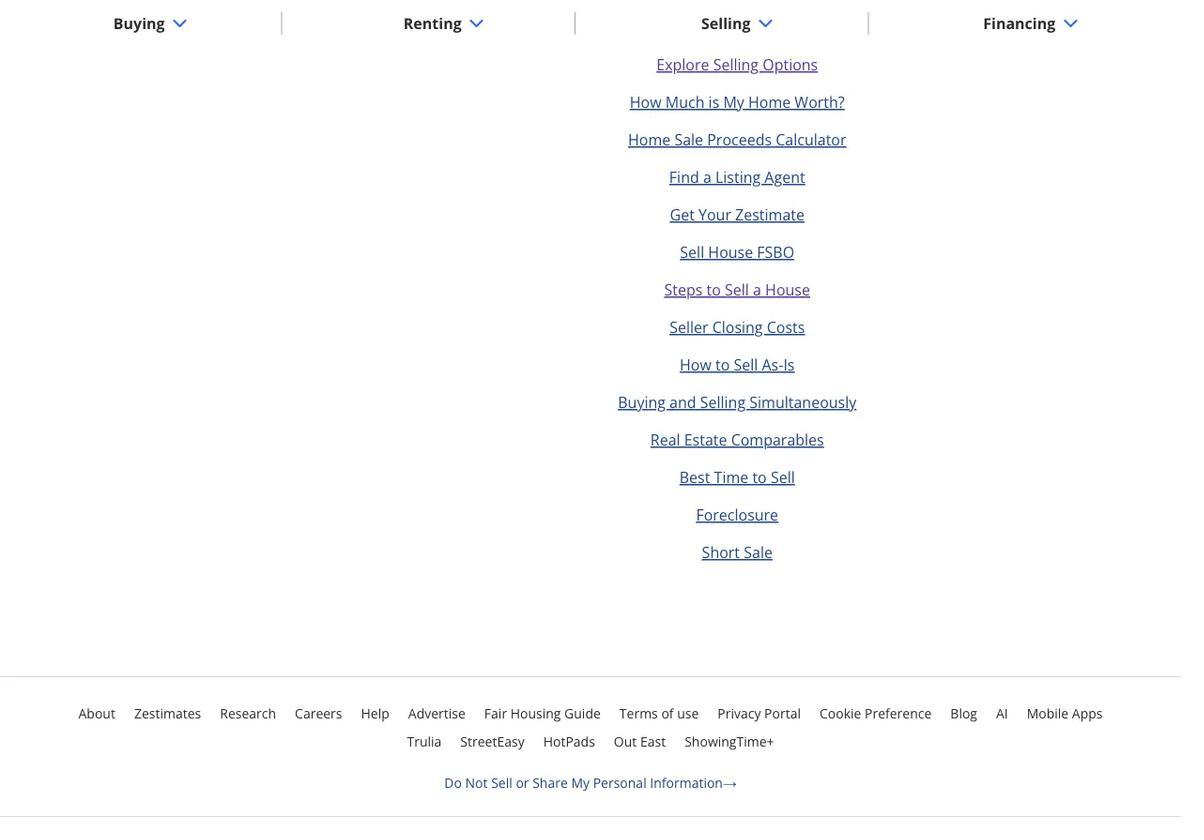 Task type: describe. For each thing, give the bounding box(es) containing it.
not
[[465, 774, 488, 792]]

out east link
[[614, 731, 666, 753]]

zestimates link
[[134, 703, 201, 725]]

how for how much is my home worth?
[[630, 92, 662, 112]]

options
[[763, 54, 818, 74]]

do not sell or share my personal information →
[[444, 774, 737, 792]]

estate
[[684, 430, 727, 450]]

short sale link
[[702, 543, 773, 563]]

agent
[[765, 167, 805, 187]]

sell house fsbo link
[[680, 242, 794, 262]]

sell up steps
[[680, 242, 704, 262]]

seller closing costs link
[[670, 317, 805, 337]]

foreclosure
[[696, 505, 778, 525]]

sell down 'comparables'
[[771, 467, 795, 488]]

portal
[[764, 705, 801, 723]]

steps to sell a house
[[664, 280, 810, 300]]

blog
[[950, 705, 977, 723]]

mobile
[[1027, 705, 1069, 723]]

much
[[665, 92, 705, 112]]

real
[[650, 430, 680, 450]]

get your zestimate
[[670, 205, 805, 225]]

sale for home
[[674, 129, 703, 150]]

and
[[670, 392, 696, 412]]

ai link
[[996, 703, 1008, 725]]

buying and selling simultaneously link
[[618, 392, 857, 412]]

hotpads link
[[543, 731, 595, 753]]

out
[[614, 733, 637, 751]]

0 vertical spatial a
[[703, 167, 711, 187]]

get
[[670, 205, 695, 225]]

fair housing guide link
[[484, 703, 601, 725]]

personal
[[593, 774, 647, 792]]

showingtime+ link
[[685, 731, 774, 753]]

find a listing agent
[[669, 167, 805, 187]]

to for steps
[[707, 280, 721, 300]]

showingtime+
[[685, 733, 774, 751]]

1 vertical spatial selling
[[713, 54, 759, 74]]

time
[[714, 467, 749, 488]]

hotpads
[[543, 733, 595, 751]]

worth?
[[795, 92, 845, 112]]

buying for buying and selling simultaneously
[[618, 392, 666, 412]]

fair housing guide
[[484, 705, 601, 723]]

zestimate
[[735, 205, 805, 225]]

sale for short
[[744, 543, 773, 563]]

is
[[783, 355, 795, 375]]

buying button
[[98, 1, 202, 46]]

seller
[[670, 317, 708, 337]]

seller closing costs
[[670, 317, 805, 337]]

terms
[[620, 705, 658, 723]]

how to sell as-is
[[680, 355, 795, 375]]

trulia
[[407, 733, 442, 751]]

1 vertical spatial house
[[765, 280, 810, 300]]

short
[[702, 543, 740, 563]]

to for how
[[715, 355, 730, 375]]

best time to sell
[[680, 467, 795, 488]]

get your zestimate link
[[670, 205, 805, 225]]

cookie preference
[[820, 705, 932, 723]]

fsbo
[[757, 242, 794, 262]]

how much is my home worth? link
[[630, 92, 845, 112]]

buying and selling simultaneously
[[618, 392, 857, 412]]

steps to sell a house link
[[664, 280, 810, 300]]

costs
[[767, 317, 805, 337]]

financing button
[[968, 1, 1093, 46]]

listing
[[715, 167, 761, 187]]

careers link
[[295, 703, 342, 725]]

sell for do not sell or share my personal information →
[[491, 774, 512, 792]]

0 vertical spatial house
[[708, 242, 753, 262]]

terms of use
[[620, 705, 699, 723]]

about link
[[78, 703, 115, 725]]

ai
[[996, 705, 1008, 723]]

2 vertical spatial selling
[[700, 392, 746, 412]]

closing
[[712, 317, 763, 337]]



Task type: locate. For each thing, give the bounding box(es) containing it.
use
[[677, 705, 699, 723]]

research
[[220, 705, 276, 723]]

home up find
[[628, 129, 671, 150]]

my right share
[[571, 774, 590, 792]]

privacy
[[718, 705, 761, 723]]

fair
[[484, 705, 507, 723]]

to up buying and selling simultaneously link
[[715, 355, 730, 375]]

sell left or
[[491, 774, 512, 792]]

how for how to sell as-is
[[680, 355, 712, 375]]

home sale proceeds calculator link
[[628, 129, 846, 150]]

selling up 'how much is my home worth?' link
[[713, 54, 759, 74]]

real estate comparables link
[[650, 430, 824, 450]]

1 vertical spatial a
[[753, 280, 761, 300]]

0 vertical spatial to
[[707, 280, 721, 300]]

0 horizontal spatial a
[[703, 167, 711, 187]]

buying inside 'button'
[[113, 13, 165, 33]]

0 vertical spatial selling
[[701, 13, 751, 33]]

zestimates
[[134, 705, 201, 723]]

terms of use link
[[620, 703, 699, 725]]

how left much
[[630, 92, 662, 112]]

0 vertical spatial buying
[[113, 13, 165, 33]]

0 vertical spatial sale
[[674, 129, 703, 150]]

buying
[[113, 13, 165, 33], [618, 392, 666, 412]]

careers
[[295, 705, 342, 723]]

explore
[[657, 54, 709, 74]]

sell house fsbo
[[680, 242, 794, 262]]

how much is my home worth?
[[630, 92, 845, 112]]

1 vertical spatial sale
[[744, 543, 773, 563]]

1 horizontal spatial buying
[[618, 392, 666, 412]]

share
[[533, 774, 568, 792]]

house up the steps to sell a house link
[[708, 242, 753, 262]]

1 vertical spatial to
[[715, 355, 730, 375]]

information
[[650, 774, 723, 792]]

east
[[640, 733, 666, 751]]

1 horizontal spatial sale
[[744, 543, 773, 563]]

best time to sell link
[[680, 467, 795, 488]]

find
[[669, 167, 699, 187]]

is
[[708, 92, 719, 112]]

0 horizontal spatial buying
[[113, 13, 165, 33]]

calculator
[[776, 129, 846, 150]]

find a listing agent link
[[669, 167, 805, 187]]

1 vertical spatial home
[[628, 129, 671, 150]]

of
[[661, 705, 674, 723]]

1 horizontal spatial home
[[748, 92, 791, 112]]

sale
[[674, 129, 703, 150], [744, 543, 773, 563]]

a down fsbo
[[753, 280, 761, 300]]

how
[[630, 92, 662, 112], [680, 355, 712, 375]]

out east
[[614, 733, 666, 751]]

1 horizontal spatial my
[[723, 92, 744, 112]]

best
[[680, 467, 710, 488]]

0 horizontal spatial how
[[630, 92, 662, 112]]

sell
[[680, 242, 704, 262], [725, 280, 749, 300], [734, 355, 758, 375], [771, 467, 795, 488], [491, 774, 512, 792]]

selling inside button
[[701, 13, 751, 33]]

real estate comparables
[[650, 430, 824, 450]]

how to sell as-is link
[[680, 355, 795, 375]]

sale down much
[[674, 129, 703, 150]]

apps
[[1072, 705, 1103, 723]]

renting
[[404, 13, 462, 33]]

privacy portal link
[[718, 703, 801, 725]]

home
[[748, 92, 791, 112], [628, 129, 671, 150]]

0 horizontal spatial my
[[571, 774, 590, 792]]

1 vertical spatial buying
[[618, 392, 666, 412]]

sell for how to sell as-is
[[734, 355, 758, 375]]

housing
[[511, 705, 561, 723]]

a right find
[[703, 167, 711, 187]]

house up costs
[[765, 280, 810, 300]]

streeteasy
[[460, 733, 525, 751]]

sale right short
[[744, 543, 773, 563]]

blog link
[[950, 703, 977, 725]]

sell for steps to sell a house
[[725, 280, 749, 300]]

explore selling options link
[[657, 54, 818, 74]]

help link
[[361, 703, 389, 725]]

1 vertical spatial my
[[571, 774, 590, 792]]

foreclosure link
[[696, 505, 778, 525]]

1 vertical spatial how
[[680, 355, 712, 375]]

sell left the as- at the top right
[[734, 355, 758, 375]]

home sale proceeds calculator
[[628, 129, 846, 150]]

2 vertical spatial to
[[752, 467, 767, 488]]

1 horizontal spatial a
[[753, 280, 761, 300]]

preference
[[865, 705, 932, 723]]

about
[[78, 705, 115, 723]]

mobile apps
[[1027, 705, 1103, 723]]

my right is
[[723, 92, 744, 112]]

my
[[723, 92, 744, 112], [571, 774, 590, 792]]

guide
[[564, 705, 601, 723]]

to right steps
[[707, 280, 721, 300]]

1 horizontal spatial house
[[765, 280, 810, 300]]

steps
[[664, 280, 703, 300]]

to right time
[[752, 467, 767, 488]]

short sale
[[702, 543, 773, 563]]

or
[[516, 774, 529, 792]]

0 vertical spatial home
[[748, 92, 791, 112]]

privacy portal
[[718, 705, 801, 723]]

0 horizontal spatial house
[[708, 242, 753, 262]]

home down options
[[748, 92, 791, 112]]

research link
[[220, 703, 276, 725]]

1 horizontal spatial how
[[680, 355, 712, 375]]

0 vertical spatial how
[[630, 92, 662, 112]]

→
[[723, 774, 737, 792]]

as-
[[762, 355, 783, 375]]

selling right the "and"
[[700, 392, 746, 412]]

buying for buying
[[113, 13, 165, 33]]

mobile apps link
[[1027, 703, 1103, 725]]

selling up explore selling options
[[701, 13, 751, 33]]

simultaneously
[[749, 392, 857, 412]]

comparables
[[731, 430, 824, 450]]

0 horizontal spatial sale
[[674, 129, 703, 150]]

advertise
[[408, 705, 466, 723]]

streeteasy link
[[460, 731, 525, 753]]

how down seller
[[680, 355, 712, 375]]

advertise link
[[408, 703, 466, 725]]

do
[[444, 774, 462, 792]]

0 horizontal spatial home
[[628, 129, 671, 150]]

financing
[[983, 13, 1056, 33]]

selling button
[[686, 1, 788, 46]]

help
[[361, 705, 389, 723]]

explore selling options
[[657, 54, 818, 74]]

0 vertical spatial my
[[723, 92, 744, 112]]

renting button
[[389, 1, 499, 46]]

sell down sell house fsbo
[[725, 280, 749, 300]]



Task type: vqa. For each thing, say whether or not it's contained in the screenshot.
Short Sale
yes



